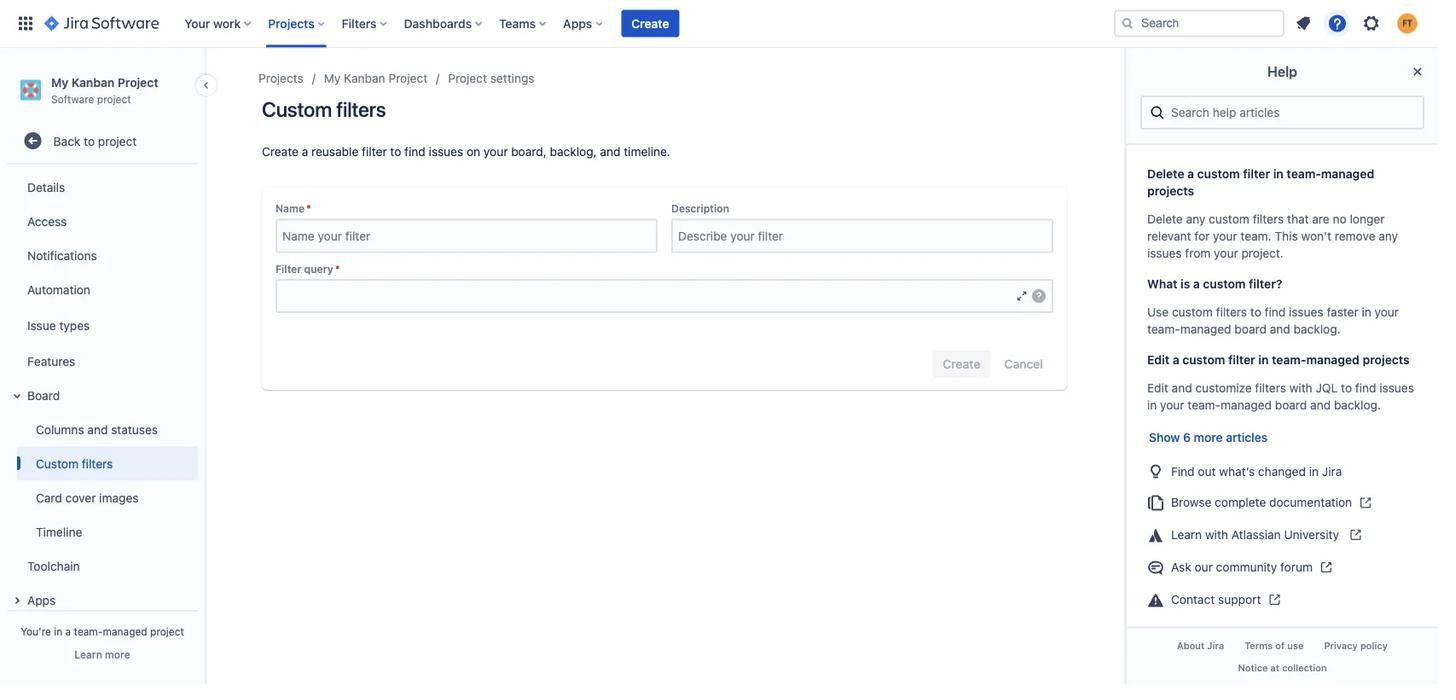 Task type: vqa. For each thing, say whether or not it's contained in the screenshot.
"design frontend templates"
no



Task type: describe. For each thing, give the bounding box(es) containing it.
timeline
[[36, 525, 82, 539]]

filter
[[276, 263, 302, 275]]

use
[[1148, 305, 1169, 319]]

university
[[1285, 528, 1340, 542]]

privacy
[[1325, 641, 1358, 652]]

filter for edit
[[1229, 353, 1256, 367]]

create for create a reusable filter to find issues on your board, backlog, and timeline.
[[262, 145, 299, 159]]

filter for delete
[[1244, 167, 1271, 181]]

details link
[[7, 170, 198, 204]]

and down board button
[[87, 422, 108, 436]]

primary element
[[10, 0, 1114, 47]]

1 horizontal spatial custom filters
[[262, 97, 386, 121]]

card cover images
[[36, 490, 139, 505]]

with inside edit and customize filters with jql to find issues in your team-managed board and backlog.
[[1290, 381, 1313, 395]]

settings
[[490, 71, 535, 85]]

board
[[27, 388, 60, 402]]

create button
[[621, 10, 680, 37]]

expand image for board
[[7, 386, 27, 406]]

backlog. inside edit and customize filters with jql to find issues in your team-managed board and backlog.
[[1335, 398, 1382, 412]]

apps inside apps popup button
[[563, 16, 592, 30]]

give
[[1172, 625, 1196, 640]]

expand image for apps
[[7, 591, 27, 611]]

learn for learn with atlassian university
[[1172, 528, 1203, 542]]

in inside use custom filters to find issues faster in your team-managed board and backlog.
[[1362, 305, 1372, 319]]

give feedback about jira link
[[1141, 616, 1425, 648]]

back
[[53, 134, 81, 148]]

your
[[185, 16, 210, 30]]

team- inside use custom filters to find issues faster in your team-managed board and backlog.
[[1148, 322, 1181, 336]]

apps button
[[558, 10, 610, 37]]

apps inside apps button
[[27, 593, 56, 607]]

what
[[1148, 277, 1178, 291]]

delete for delete any custom filters that are no longer relevant for your team. this won't remove any issues from your project.
[[1148, 212, 1183, 226]]

work
[[213, 16, 241, 30]]

learn more button
[[75, 648, 130, 661]]

notifications link
[[7, 238, 198, 272]]

1 vertical spatial *
[[335, 263, 340, 275]]

filters inside edit and customize filters with jql to find issues in your team-managed board and backlog.
[[1256, 381, 1287, 395]]

notifications
[[27, 248, 97, 262]]

are
[[1313, 212, 1330, 226]]

and left timeline.
[[600, 145, 621, 159]]

managed inside edit and customize filters with jql to find issues in your team-managed board and backlog.
[[1221, 398, 1272, 412]]

cover
[[65, 490, 96, 505]]

2 vertical spatial project
[[150, 625, 184, 637]]

find out what's changed in jira link
[[1141, 455, 1425, 487]]

show
[[1149, 430, 1180, 445]]

support
[[1219, 593, 1262, 607]]

managed inside delete a custom filter in team-managed projects
[[1322, 167, 1375, 181]]

issues left on
[[429, 145, 464, 159]]

show 6 more articles
[[1149, 430, 1268, 445]]

custom right is
[[1204, 277, 1246, 291]]

contact support link
[[1141, 584, 1425, 616]]

0 vertical spatial find
[[405, 145, 426, 159]]

project.
[[1242, 246, 1284, 260]]

edit and customize filters with jql to find issues in your team-managed board and backlog.
[[1148, 381, 1415, 412]]

your profile and settings image
[[1398, 13, 1418, 34]]

custom for delete any custom filters that are no longer relevant for your team. this won't remove any issues from your project.
[[1209, 212, 1250, 226]]

custom for delete a custom filter in team-managed projects
[[1198, 167, 1241, 181]]

access
[[27, 214, 67, 228]]

my kanban project software project
[[51, 75, 158, 105]]

1 horizontal spatial custom
[[262, 97, 332, 121]]

complete
[[1215, 495, 1267, 509]]

jira inside "link"
[[1323, 464, 1343, 478]]

toolchain
[[27, 559, 80, 573]]

kanban for my kanban project software project
[[71, 75, 115, 89]]

of
[[1276, 641, 1285, 652]]

from
[[1186, 246, 1211, 260]]

ask our community forum link
[[1141, 551, 1425, 584]]

articles
[[1226, 430, 1268, 445]]

managed up jql
[[1307, 353, 1360, 367]]

apps button
[[7, 583, 198, 617]]

custom inside custom filters link
[[36, 456, 78, 470]]

automation link
[[7, 272, 198, 307]]

JQL query field
[[277, 281, 1015, 311]]

access link
[[7, 204, 198, 238]]

give feedback about jira
[[1172, 625, 1309, 640]]

project for my kanban project
[[389, 71, 428, 85]]

notice at collection link
[[1228, 657, 1338, 678]]

your work button
[[179, 10, 258, 37]]

to right reusable
[[390, 145, 401, 159]]

out
[[1198, 464, 1216, 478]]

to inside use custom filters to find issues faster in your team-managed board and backlog.
[[1251, 305, 1262, 319]]

description
[[672, 203, 730, 215]]

0 horizontal spatial any
[[1187, 212, 1206, 226]]

projects for edit a custom filter in team-managed projects
[[1363, 353, 1410, 367]]

issues inside use custom filters to find issues faster in your team-managed board and backlog.
[[1289, 305, 1324, 319]]

card
[[36, 490, 62, 505]]

toolchain link
[[7, 549, 198, 583]]

Description field
[[673, 221, 1052, 251]]

types
[[59, 318, 90, 332]]

your right on
[[484, 145, 508, 159]]

your inside edit and customize filters with jql to find issues in your team-managed board and backlog.
[[1161, 398, 1185, 412]]

Search field
[[1114, 10, 1285, 37]]

project settings
[[448, 71, 535, 85]]

your work
[[185, 16, 241, 30]]

about jira
[[1178, 641, 1225, 652]]

learn for learn more
[[75, 649, 102, 660]]

close image
[[1408, 61, 1428, 82]]

remove
[[1335, 229, 1376, 243]]

filters inside delete any custom filters that are no longer relevant for your team. this won't remove any issues from your project.
[[1253, 212, 1284, 226]]

details
[[27, 180, 65, 194]]

filters down my kanban project link
[[336, 97, 386, 121]]

columns and statuses link
[[17, 412, 198, 446]]

custom filters link
[[17, 446, 198, 481]]

create a reusable filter to find issues on your board, backlog, and timeline.
[[262, 145, 671, 159]]

find inside use custom filters to find issues faster in your team-managed board and backlog.
[[1265, 305, 1286, 319]]

forum
[[1281, 560, 1313, 574]]

1 vertical spatial jira
[[1289, 625, 1309, 640]]

filters down columns and statuses
[[82, 456, 113, 470]]

custom inside use custom filters to find issues faster in your team-managed board and backlog.
[[1172, 305, 1213, 319]]

syntax help image
[[1033, 289, 1046, 303]]

back to project
[[53, 134, 137, 148]]

edit for edit a custom filter in team-managed projects
[[1148, 353, 1170, 367]]

ask our community forum
[[1172, 560, 1313, 574]]

issue types link
[[7, 307, 198, 344]]

notifications image
[[1294, 13, 1314, 34]]

Search help articles field
[[1166, 97, 1417, 128]]

images
[[99, 490, 139, 505]]

0 horizontal spatial more
[[105, 649, 130, 660]]

relevant
[[1148, 229, 1192, 243]]

a for edit
[[1173, 353, 1180, 367]]

policy
[[1361, 641, 1388, 652]]

board,
[[511, 145, 547, 159]]

browse complete documentation link
[[1141, 487, 1425, 519]]

use
[[1288, 641, 1304, 652]]

longer
[[1350, 212, 1385, 226]]

in right you're
[[54, 625, 62, 637]]

faster
[[1327, 305, 1359, 319]]

with inside "link"
[[1206, 528, 1229, 542]]



Task type: locate. For each thing, give the bounding box(es) containing it.
managed inside use custom filters to find issues faster in your team-managed board and backlog.
[[1181, 322, 1232, 336]]

2 horizontal spatial find
[[1356, 381, 1377, 395]]

custom up team.
[[1209, 212, 1250, 226]]

1 vertical spatial delete
[[1148, 212, 1183, 226]]

1 horizontal spatial more
[[1194, 430, 1223, 445]]

won't
[[1302, 229, 1332, 243]]

in up show
[[1148, 398, 1157, 412]]

create for create
[[632, 16, 669, 30]]

learn with atlassian university
[[1172, 528, 1343, 542]]

show 6 more articles button
[[1141, 427, 1277, 448]]

custom inside delete any custom filters that are no longer relevant for your team. this won't remove any issues from your project.
[[1209, 212, 1250, 226]]

1 vertical spatial filter
[[1244, 167, 1271, 181]]

expand image up you're
[[7, 591, 27, 611]]

filters
[[342, 16, 377, 30]]

settings image
[[1362, 13, 1382, 34]]

1 vertical spatial with
[[1206, 528, 1229, 542]]

0 vertical spatial filter
[[362, 145, 387, 159]]

find
[[1172, 464, 1195, 478]]

to inside back to project "link"
[[84, 134, 95, 148]]

0 vertical spatial project
[[97, 93, 131, 105]]

statuses
[[111, 422, 158, 436]]

privacy policy link
[[1314, 635, 1399, 657]]

1 vertical spatial projects
[[1363, 353, 1410, 367]]

a up "relevant"
[[1188, 167, 1195, 181]]

kanban inside my kanban project software project
[[71, 75, 115, 89]]

kanban down filters dropdown button
[[344, 71, 385, 85]]

0 vertical spatial board
[[1235, 322, 1267, 336]]

more right 6 at the bottom
[[1194, 430, 1223, 445]]

1 horizontal spatial any
[[1379, 229, 1399, 243]]

find down the filter?
[[1265, 305, 1286, 319]]

learn with atlassian university link
[[1141, 519, 1425, 551]]

0 vertical spatial *
[[306, 203, 311, 215]]

0 vertical spatial create
[[632, 16, 669, 30]]

your right faster
[[1375, 305, 1400, 319]]

search image
[[1121, 17, 1135, 30]]

editor image
[[1015, 289, 1029, 303]]

filter?
[[1249, 277, 1283, 291]]

delete inside delete a custom filter in team-managed projects
[[1148, 167, 1185, 181]]

issues down "relevant"
[[1148, 246, 1182, 260]]

2 horizontal spatial jira
[[1323, 464, 1343, 478]]

project down apps button
[[150, 625, 184, 637]]

filters down what is a custom filter?
[[1216, 305, 1248, 319]]

project down dashboards
[[389, 71, 428, 85]]

columns
[[36, 422, 84, 436]]

learn inside learn with atlassian university "link"
[[1172, 528, 1203, 542]]

backlog. down faster
[[1294, 322, 1341, 336]]

0 horizontal spatial kanban
[[71, 75, 115, 89]]

my for my kanban project software project
[[51, 75, 68, 89]]

0 horizontal spatial apps
[[27, 593, 56, 607]]

board down the edit a custom filter in team-managed projects
[[1276, 398, 1308, 412]]

terms
[[1245, 641, 1273, 652]]

at
[[1271, 662, 1280, 673]]

* right name
[[306, 203, 311, 215]]

0 vertical spatial projects
[[1148, 184, 1195, 198]]

team- up that
[[1287, 167, 1322, 181]]

project
[[389, 71, 428, 85], [448, 71, 487, 85], [118, 75, 158, 89]]

jira
[[1323, 464, 1343, 478], [1289, 625, 1309, 640], [1208, 641, 1225, 652]]

a inside delete a custom filter in team-managed projects
[[1188, 167, 1195, 181]]

0 horizontal spatial *
[[306, 203, 311, 215]]

0 vertical spatial more
[[1194, 430, 1223, 445]]

in down search help articles field
[[1274, 167, 1284, 181]]

name *
[[276, 203, 311, 215]]

my right projects 'link'
[[324, 71, 341, 85]]

managed
[[1322, 167, 1375, 181], [1181, 322, 1232, 336], [1307, 353, 1360, 367], [1221, 398, 1272, 412], [103, 625, 147, 637]]

project inside my kanban project software project
[[97, 93, 131, 105]]

in inside edit and customize filters with jql to find issues in your team-managed board and backlog.
[[1148, 398, 1157, 412]]

edit up show
[[1148, 381, 1169, 395]]

projects for delete a custom filter in team-managed projects
[[1148, 184, 1195, 198]]

projects button
[[263, 10, 332, 37]]

my inside my kanban project software project
[[51, 75, 68, 89]]

1 vertical spatial custom filters
[[36, 456, 113, 470]]

expand image down "features"
[[7, 386, 27, 406]]

2 expand image from the top
[[7, 591, 27, 611]]

more
[[1194, 430, 1223, 445], [105, 649, 130, 660]]

1 horizontal spatial kanban
[[344, 71, 385, 85]]

apps up you're
[[27, 593, 56, 607]]

0 vertical spatial with
[[1290, 381, 1313, 395]]

and up the edit a custom filter in team-managed projects
[[1270, 322, 1291, 336]]

1 vertical spatial custom
[[36, 456, 78, 470]]

1 vertical spatial project
[[98, 134, 137, 148]]

timeline.
[[624, 145, 671, 159]]

projects
[[1148, 184, 1195, 198], [1363, 353, 1410, 367]]

your right for
[[1214, 229, 1238, 243]]

kanban up "software"
[[71, 75, 115, 89]]

0 horizontal spatial custom filters
[[36, 456, 113, 470]]

managed down customize
[[1221, 398, 1272, 412]]

0 vertical spatial custom filters
[[262, 97, 386, 121]]

project for my kanban project software project
[[118, 75, 158, 89]]

about
[[1178, 641, 1205, 652]]

appswitcher icon image
[[15, 13, 36, 34]]

team- inside delete a custom filter in team-managed projects
[[1287, 167, 1322, 181]]

name
[[276, 203, 305, 215]]

to right back on the left top of the page
[[84, 134, 95, 148]]

contact
[[1172, 593, 1215, 607]]

projects up projects 'link'
[[268, 16, 315, 30]]

you're in a team-managed project
[[21, 625, 184, 637]]

timeline link
[[17, 515, 198, 549]]

custom up customize
[[1183, 353, 1226, 367]]

filter for create
[[362, 145, 387, 159]]

1 horizontal spatial project
[[389, 71, 428, 85]]

apps right teams "dropdown button"
[[563, 16, 592, 30]]

0 vertical spatial edit
[[1148, 353, 1170, 367]]

Name your filter field
[[277, 221, 656, 251]]

changed
[[1259, 464, 1306, 478]]

team- inside edit and customize filters with jql to find issues in your team-managed board and backlog.
[[1188, 398, 1221, 412]]

board up the edit a custom filter in team-managed projects
[[1235, 322, 1267, 336]]

filters up team.
[[1253, 212, 1284, 226]]

2 edit from the top
[[1148, 381, 1169, 395]]

jql
[[1316, 381, 1338, 395]]

a
[[302, 145, 308, 159], [1188, 167, 1195, 181], [1194, 277, 1200, 291], [1173, 353, 1180, 367], [65, 625, 71, 637]]

0 vertical spatial apps
[[563, 16, 592, 30]]

columns and statuses
[[36, 422, 158, 436]]

filter up team.
[[1244, 167, 1271, 181]]

project settings link
[[448, 68, 535, 89]]

0 vertical spatial delete
[[1148, 167, 1185, 181]]

in inside "link"
[[1310, 464, 1319, 478]]

managed down what is a custom filter?
[[1181, 322, 1232, 336]]

filters
[[336, 97, 386, 121], [1253, 212, 1284, 226], [1216, 305, 1248, 319], [1256, 381, 1287, 395], [82, 456, 113, 470]]

issue
[[27, 318, 56, 332]]

to inside edit and customize filters with jql to find issues in your team-managed board and backlog.
[[1342, 381, 1353, 395]]

no
[[1333, 212, 1347, 226]]

1 vertical spatial find
[[1265, 305, 1286, 319]]

0 horizontal spatial jira
[[1208, 641, 1225, 652]]

filter query *
[[276, 263, 340, 275]]

to down the filter?
[[1251, 305, 1262, 319]]

any up for
[[1187, 212, 1206, 226]]

my up "software"
[[51, 75, 68, 89]]

filter up customize
[[1229, 353, 1256, 367]]

projects down "projects" dropdown button at top left
[[259, 71, 304, 85]]

custom
[[262, 97, 332, 121], [36, 456, 78, 470]]

in inside delete a custom filter in team-managed projects
[[1274, 167, 1284, 181]]

features
[[27, 354, 75, 368]]

collection
[[1283, 662, 1327, 673]]

1 horizontal spatial my
[[324, 71, 341, 85]]

2 delete from the top
[[1148, 212, 1183, 226]]

any down longer
[[1379, 229, 1399, 243]]

a for create
[[302, 145, 308, 159]]

0 vertical spatial jira
[[1323, 464, 1343, 478]]

teams button
[[494, 10, 553, 37]]

and left customize
[[1172, 381, 1193, 395]]

a for delete
[[1188, 167, 1195, 181]]

in
[[1274, 167, 1284, 181], [1362, 305, 1372, 319], [1259, 353, 1269, 367], [1148, 398, 1157, 412], [1310, 464, 1319, 478], [54, 625, 62, 637]]

custom down columns
[[36, 456, 78, 470]]

projects inside dropdown button
[[268, 16, 315, 30]]

1 horizontal spatial with
[[1290, 381, 1313, 395]]

dashboards
[[404, 16, 472, 30]]

terms of use
[[1245, 641, 1304, 652]]

issues
[[429, 145, 464, 159], [1148, 246, 1182, 260], [1289, 305, 1324, 319], [1380, 381, 1415, 395]]

customize
[[1196, 381, 1252, 395]]

that
[[1288, 212, 1309, 226]]

kanban for my kanban project
[[344, 71, 385, 85]]

help
[[1268, 64, 1298, 80]]

0 vertical spatial expand image
[[7, 386, 27, 406]]

0 horizontal spatial project
[[118, 75, 158, 89]]

projects for projects 'link'
[[259, 71, 304, 85]]

browse
[[1172, 495, 1212, 509]]

feedback
[[1199, 625, 1250, 640]]

learn
[[1172, 528, 1203, 542], [75, 649, 102, 660]]

delete inside delete any custom filters that are no longer relevant for your team. this won't remove any issues from your project.
[[1148, 212, 1183, 226]]

1 expand image from the top
[[7, 386, 27, 406]]

jira up "use"
[[1289, 625, 1309, 640]]

jira inside button
[[1208, 641, 1225, 652]]

0 vertical spatial learn
[[1172, 528, 1203, 542]]

0 vertical spatial backlog.
[[1294, 322, 1341, 336]]

1 horizontal spatial create
[[632, 16, 669, 30]]

0 vertical spatial custom
[[262, 97, 332, 121]]

a left reusable
[[302, 145, 308, 159]]

features link
[[7, 344, 198, 378]]

find right jql
[[1356, 381, 1377, 395]]

community
[[1217, 560, 1278, 574]]

filter
[[362, 145, 387, 159], [1244, 167, 1271, 181], [1229, 353, 1256, 367]]

a down what
[[1173, 353, 1180, 367]]

delete any custom filters that are no longer relevant for your team. this won't remove any issues from your project.
[[1148, 212, 1399, 260]]

edit down use
[[1148, 353, 1170, 367]]

kanban
[[344, 71, 385, 85], [71, 75, 115, 89]]

in right faster
[[1362, 305, 1372, 319]]

about
[[1254, 625, 1285, 640]]

2 horizontal spatial project
[[448, 71, 487, 85]]

project inside my kanban project software project
[[118, 75, 158, 89]]

more down you're in a team-managed project
[[105, 649, 130, 660]]

edit for edit and customize filters with jql to find issues in your team-managed board and backlog.
[[1148, 381, 1169, 395]]

filter inside delete a custom filter in team-managed projects
[[1244, 167, 1271, 181]]

use custom filters to find issues faster in your team-managed board and backlog.
[[1148, 305, 1400, 336]]

create right apps popup button
[[632, 16, 669, 30]]

learn inside button
[[75, 649, 102, 660]]

board inside use custom filters to find issues faster in your team-managed board and backlog.
[[1235, 322, 1267, 336]]

6
[[1184, 430, 1191, 445]]

documentation
[[1270, 495, 1353, 509]]

and inside use custom filters to find issues faster in your team-managed board and backlog.
[[1270, 322, 1291, 336]]

managed up 'learn more' at the bottom left
[[103, 625, 147, 637]]

0 vertical spatial projects
[[268, 16, 315, 30]]

projects inside delete a custom filter in team-managed projects
[[1148, 184, 1195, 198]]

create left reusable
[[262, 145, 299, 159]]

group containing details
[[3, 165, 198, 622]]

custom up for
[[1198, 167, 1241, 181]]

banner
[[0, 0, 1439, 48]]

backlog. down jql
[[1335, 398, 1382, 412]]

a right is
[[1194, 277, 1200, 291]]

jira software image
[[44, 13, 159, 34], [44, 13, 159, 34]]

edit a custom filter in team-managed projects
[[1148, 353, 1410, 367]]

1 vertical spatial backlog.
[[1335, 398, 1382, 412]]

filters button
[[337, 10, 394, 37]]

issues right jql
[[1380, 381, 1415, 395]]

in down use custom filters to find issues faster in your team-managed board and backlog.
[[1259, 353, 1269, 367]]

* right query
[[335, 263, 340, 275]]

1 horizontal spatial jira
[[1289, 625, 1309, 640]]

filters inside use custom filters to find issues faster in your team-managed board and backlog.
[[1216, 305, 1248, 319]]

filter right reusable
[[362, 145, 387, 159]]

find out what's changed in jira
[[1172, 464, 1343, 478]]

0 horizontal spatial find
[[405, 145, 426, 159]]

custom down is
[[1172, 305, 1213, 319]]

to right jql
[[1342, 381, 1353, 395]]

our
[[1195, 560, 1213, 574]]

project right "software"
[[97, 93, 131, 105]]

with left jql
[[1290, 381, 1313, 395]]

learn down you're in a team-managed project
[[75, 649, 102, 660]]

1 vertical spatial edit
[[1148, 381, 1169, 395]]

1 vertical spatial create
[[262, 145, 299, 159]]

project left settings
[[448, 71, 487, 85]]

team- up 'learn more' at the bottom left
[[74, 625, 103, 637]]

for
[[1195, 229, 1210, 243]]

0 horizontal spatial custom
[[36, 456, 78, 470]]

0 horizontal spatial learn
[[75, 649, 102, 660]]

project inside "link"
[[98, 134, 137, 148]]

your right from
[[1214, 246, 1239, 260]]

team- down use
[[1148, 322, 1181, 336]]

delete for delete a custom filter in team-managed projects
[[1148, 167, 1185, 181]]

in up 'documentation'
[[1310, 464, 1319, 478]]

1 vertical spatial board
[[1276, 398, 1308, 412]]

2 vertical spatial find
[[1356, 381, 1377, 395]]

custom inside delete a custom filter in team-managed projects
[[1198, 167, 1241, 181]]

custom filters inside group
[[36, 456, 113, 470]]

custom down projects 'link'
[[262, 97, 332, 121]]

issues left faster
[[1289, 305, 1324, 319]]

1 horizontal spatial projects
[[1363, 353, 1410, 367]]

delete a custom filter in team-managed projects
[[1148, 167, 1375, 198]]

teams
[[499, 16, 536, 30]]

team- down customize
[[1188, 398, 1221, 412]]

your up show
[[1161, 398, 1185, 412]]

project up details link
[[98, 134, 137, 148]]

apps
[[563, 16, 592, 30], [27, 593, 56, 607]]

1 vertical spatial any
[[1379, 229, 1399, 243]]

notice at collection
[[1239, 662, 1327, 673]]

backlog. inside use custom filters to find issues faster in your team-managed board and backlog.
[[1294, 322, 1341, 336]]

issues inside edit and customize filters with jql to find issues in your team-managed board and backlog.
[[1380, 381, 1415, 395]]

about jira button
[[1167, 635, 1235, 657]]

1 vertical spatial more
[[105, 649, 130, 660]]

filters down the edit a custom filter in team-managed projects
[[1256, 381, 1287, 395]]

custom for edit a custom filter in team-managed projects
[[1183, 353, 1226, 367]]

team- up edit and customize filters with jql to find issues in your team-managed board and backlog.
[[1272, 353, 1307, 367]]

issues inside delete any custom filters that are no longer relevant for your team. this won't remove any issues from your project.
[[1148, 246, 1182, 260]]

banner containing your work
[[0, 0, 1439, 48]]

custom filters up reusable
[[262, 97, 386, 121]]

my for my kanban project
[[324, 71, 341, 85]]

1 delete from the top
[[1148, 167, 1185, 181]]

group
[[3, 165, 198, 622]]

1 vertical spatial learn
[[75, 649, 102, 660]]

browse complete documentation
[[1172, 495, 1353, 509]]

edit inside edit and customize filters with jql to find issues in your team-managed board and backlog.
[[1148, 381, 1169, 395]]

board
[[1235, 322, 1267, 336], [1276, 398, 1308, 412]]

find inside edit and customize filters with jql to find issues in your team-managed board and backlog.
[[1356, 381, 1377, 395]]

1 vertical spatial expand image
[[7, 591, 27, 611]]

0 horizontal spatial projects
[[1148, 184, 1195, 198]]

1 horizontal spatial learn
[[1172, 528, 1203, 542]]

1 horizontal spatial find
[[1265, 305, 1286, 319]]

1 horizontal spatial apps
[[563, 16, 592, 30]]

custom filters up cover
[[36, 456, 113, 470]]

expand image
[[7, 386, 27, 406], [7, 591, 27, 611]]

projects for "projects" dropdown button at top left
[[268, 16, 315, 30]]

0 horizontal spatial with
[[1206, 528, 1229, 542]]

on
[[467, 145, 481, 159]]

jira up 'documentation'
[[1323, 464, 1343, 478]]

1 vertical spatial apps
[[27, 593, 56, 607]]

contact support
[[1172, 593, 1262, 607]]

expand image inside board button
[[7, 386, 27, 406]]

privacy policy
[[1325, 641, 1388, 652]]

and down jql
[[1311, 398, 1331, 412]]

0 horizontal spatial board
[[1235, 322, 1267, 336]]

help image
[[1328, 13, 1348, 34]]

your inside use custom filters to find issues faster in your team-managed board and backlog.
[[1375, 305, 1400, 319]]

managed up no
[[1322, 167, 1375, 181]]

1 edit from the top
[[1148, 353, 1170, 367]]

board button
[[7, 378, 198, 412]]

0 vertical spatial any
[[1187, 212, 1206, 226]]

0 horizontal spatial create
[[262, 145, 299, 159]]

1 vertical spatial projects
[[259, 71, 304, 85]]

project up back to project "link"
[[118, 75, 158, 89]]

jira down the feedback
[[1208, 641, 1225, 652]]

2 vertical spatial jira
[[1208, 641, 1225, 652]]

board inside edit and customize filters with jql to find issues in your team-managed board and backlog.
[[1276, 398, 1308, 412]]

a right you're
[[65, 625, 71, 637]]

2 vertical spatial filter
[[1229, 353, 1256, 367]]

0 horizontal spatial my
[[51, 75, 68, 89]]

learn down browse
[[1172, 528, 1203, 542]]

1 horizontal spatial board
[[1276, 398, 1308, 412]]

custom filters
[[262, 97, 386, 121], [36, 456, 113, 470]]

expand image inside apps button
[[7, 591, 27, 611]]

1 horizontal spatial *
[[335, 263, 340, 275]]

terms of use link
[[1235, 635, 1314, 657]]

find left on
[[405, 145, 426, 159]]

you're
[[21, 625, 51, 637]]

back to project link
[[7, 124, 198, 158]]

notice
[[1239, 662, 1268, 673]]

dashboards button
[[399, 10, 489, 37]]

create inside button
[[632, 16, 669, 30]]

with up our in the bottom of the page
[[1206, 528, 1229, 542]]



